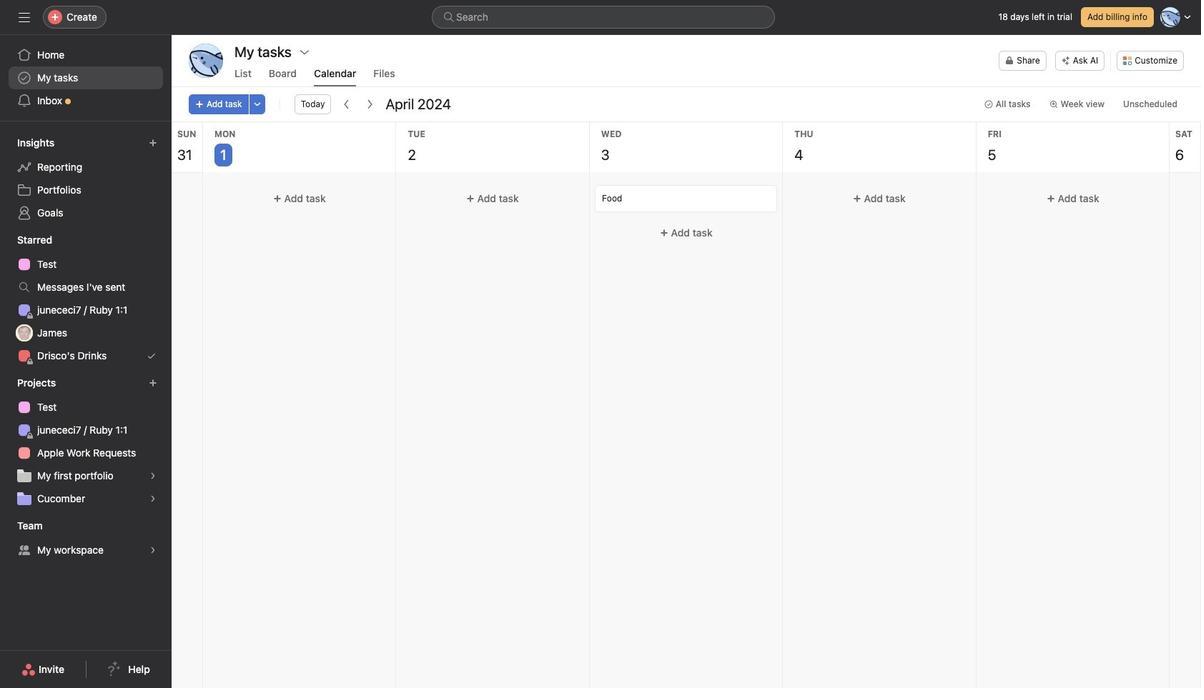 Task type: vqa. For each thing, say whether or not it's contained in the screenshot.
See details, My workspace image
yes



Task type: locate. For each thing, give the bounding box(es) containing it.
new insights image
[[149, 139, 157, 147]]

see details, my workspace image
[[149, 547, 157, 555]]

view profile settings image
[[189, 44, 223, 78]]

global element
[[0, 35, 172, 121]]

projects element
[[0, 371, 172, 514]]

show options image
[[299, 47, 310, 58]]

hide sidebar image
[[19, 11, 30, 23]]

list box
[[432, 6, 776, 29]]

insights element
[[0, 130, 172, 228]]

see details, cucomber image
[[149, 495, 157, 504]]

starred element
[[0, 228, 172, 371]]

next week image
[[364, 99, 376, 110]]

teams element
[[0, 514, 172, 565]]



Task type: describe. For each thing, give the bounding box(es) containing it.
previous week image
[[342, 99, 353, 110]]

new project or portfolio image
[[149, 379, 157, 388]]

see details, my first portfolio image
[[149, 472, 157, 481]]



